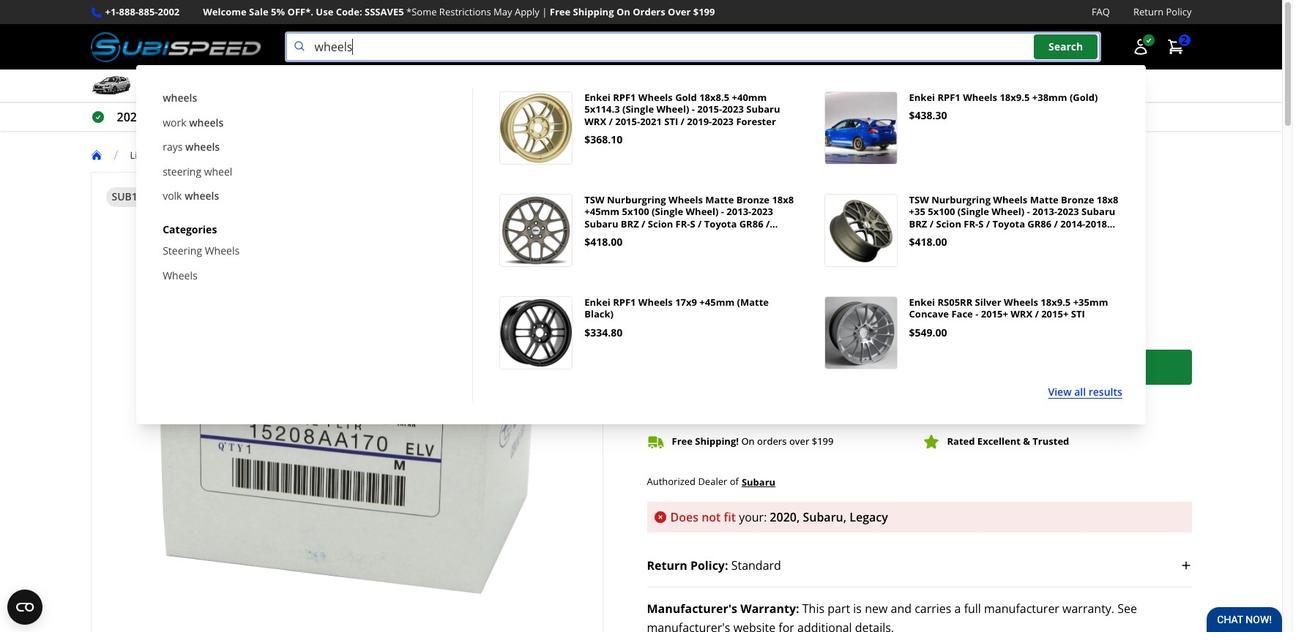 Task type: describe. For each thing, give the bounding box(es) containing it.
in 4 interest-free installments of
[[719, 268, 900, 284]]

may
[[494, 5, 513, 18]]

enkei rpf1 wheels 18x9.5 +38mm (gold) $ 438.30
[[910, 91, 1099, 123]]

+45mm inside the tsw nurburgring wheels matte bronze 18x8 +45mm 5x100 (single wheel) - 2013-2023 subaru brz / scion fr-s / toyota gr86 / 2014-2018 subaru forester $ 418.00
[[585, 205, 620, 219]]

carries
[[915, 601, 952, 617]]

days
[[992, 313, 1017, 329]]

free
[[790, 268, 813, 284]]

885-
[[138, 5, 158, 18]]

438.30
[[915, 109, 948, 123]]

0 vertical spatial legacy
[[197, 109, 235, 125]]

2
[[1182, 33, 1188, 47]]

4
[[732, 268, 739, 284]]

steering wheels link
[[160, 242, 449, 261]]

1 horizontal spatial on
[[742, 435, 755, 448]]

bronze for tsw nurburgring wheels matte bronze 18x8 +45mm 5x100 (single wheel) - 2013-2023 subaru brz / scion fr-s / toyota gr86 / 2014-2018 subaru forester $ 418.00
[[737, 194, 770, 207]]

368.10
[[591, 133, 623, 146]]

button image
[[1132, 38, 1150, 56]]

fr- for tsw nurburgring wheels matte bronze 18x8 +45mm 5x100 (single wheel) - 2013-2023 subaru brz / scion fr-s / toyota gr86 / 2014-2018 subaru forester $ 418.00
[[676, 217, 691, 231]]

standard
[[732, 558, 782, 574]]

steering wheels
[[163, 244, 240, 258]]

wheels inside enkei rpf1 wheels gold 18x8.5 +40mm 5x114.3 (single wheel) - 2015-2023 subaru wrx / 2015-2021 sti / 2019-2023 forester $ 368.10
[[639, 91, 673, 104]]

2023 inside the tsw nurburgring wheels matte bronze 18x8 +45mm 5x100 (single wheel) - 2013-2023 subaru brz / scion fr-s / toyota gr86 / 2014-2018 subaru forester $ 418.00
[[752, 205, 774, 219]]

the garage
[[194, 148, 245, 162]]

view all results link
[[1049, 385, 1123, 401]]

wheels inside "enkei rpf1 wheels 17x9 +45mm (matte black) $ 334.80"
[[639, 296, 673, 309]]

0 vertical spatial subaru,
[[150, 109, 194, 125]]

subispeed logo image
[[90, 32, 261, 62]]

enkei rpf1 wheels gold 18x8.5 +40mm 5x114.3 (single wheel) - 2015-2023 subaru wrx / 2015-2021 sti / 2019-2023 forester image
[[501, 92, 572, 164]]

8
[[711, 202, 717, 215]]

1 horizontal spatial 2015-
[[698, 103, 723, 116]]

(single inside enkei rpf1 wheels gold 18x8.5 +40mm 5x114.3 (single wheel) - 2015-2023 subaru wrx / 2015-2021 sti / 2019-2023 forester $ 368.10
[[623, 103, 654, 116]]

of inside authorized dealer of subaru
[[730, 476, 739, 489]]

$ inside enkei rs05rr silver wheels 18x9.5 +35mm concave face - 2015+ wrx / 2015+ sti $ 549.00
[[910, 326, 915, 340]]

rays
[[163, 140, 183, 154]]

code:
[[336, 5, 362, 18]]

oem
[[702, 174, 735, 194]]

orders
[[633, 5, 666, 18]]

0 horizontal spatial free
[[550, 5, 571, 18]]

additional
[[798, 620, 853, 633]]

2 star image from the left
[[686, 202, 699, 215]]

work
[[163, 115, 186, 129]]

part
[[828, 601, 851, 617]]

black)
[[585, 308, 614, 321]]

average
[[807, 313, 851, 329]]

2 horizontal spatial 2015+
[[1042, 308, 1069, 321]]

add to cart button
[[647, 350, 1192, 385]]

bronze for tsw nurburgring wheels matte bronze 18x8 +35 5x100 (single wheel) - 2013-2023 subaru brz / scion fr-s / toyota gr86 / 2014-2018 subaru forester $ 418.00
[[1062, 194, 1095, 207]]

wheels inside enkei rs05rr silver wheels 18x9.5 +35mm concave face - 2015+ wrx / 2015+ sti $ 549.00
[[1004, 296, 1039, 309]]

5%
[[271, 5, 285, 18]]

manufacturer's
[[647, 620, 731, 633]]

1 vertical spatial legacy
[[850, 510, 889, 526]]

your:
[[739, 510, 767, 526]]

the
[[194, 148, 211, 162]]

website
[[734, 620, 776, 633]]

- inside enkei rpf1 wheels gold 18x8.5 +40mm 5x114.3 (single wheel) - 2015-2023 subaru wrx / 2015-2021 sti / 2019-2023 forester $ 368.10
[[692, 103, 695, 116]]

tsw nurburgring wheels matte bronze 18x8 +35 5x100 (single wheel) - 2013-2023 subaru brz / scion fr-s / toyota gr86 / 2014-2018 subaru forester image
[[825, 195, 897, 267]]

wheel
[[204, 165, 232, 178]]

guarantee
[[1037, 410, 1087, 423]]

toyota for tsw nurburgring wheels matte bronze 18x8 +45mm 5x100 (single wheel) - 2013-2023 subaru brz / scion fr-s / toyota gr86 / 2014-2018 subaru forester $ 418.00
[[705, 217, 737, 231]]

face
[[952, 308, 973, 321]]

(single for tsw nurburgring wheels matte bronze 18x8 +35 5x100 (single wheel) - 2013-2023 subaru brz / scion fr-s / toyota gr86 / 2014-2018 subaru forester $ 418.00
[[958, 205, 990, 219]]

enkei for black)
[[585, 296, 611, 309]]

business
[[941, 313, 989, 329]]

return for return policy: standard
[[647, 558, 688, 574]]

2 button
[[1160, 32, 1192, 62]]

wheels inside 'link'
[[205, 244, 240, 258]]

this
[[803, 601, 825, 617]]

+1-
[[105, 5, 119, 18]]

18x8 for tsw nurburgring wheels matte bronze 18x8 +45mm 5x100 (single wheel) - 2013-2023 subaru brz / scion fr-s / toyota gr86 / 2014-2018 subaru forester $ 418.00
[[772, 194, 794, 207]]

5x100 for tsw nurburgring wheels matte bronze 18x8 +45mm 5x100 (single wheel) - 2013-2023 subaru brz / scion fr-s / toyota gr86 / 2014-2018 subaru forester $ 418.00
[[622, 205, 650, 219]]

add
[[902, 360, 922, 374]]

$9.58
[[647, 228, 708, 260]]

policy
[[1167, 5, 1192, 18]]

s for tsw nurburgring wheels matte bronze 18x8 +45mm 5x100 (single wheel) - 2013-2023 subaru brz / scion fr-s / toyota gr86 / 2014-2018 subaru forester $ 418.00
[[691, 217, 696, 231]]

enkei rpf1 wheels 17x9 +45mm (matte black) image
[[501, 298, 572, 369]]

volk wheels
[[163, 189, 219, 203]]

0 horizontal spatial 2020,
[[117, 109, 147, 125]]

enkei rpf1 wheels 17x9 +45mm (matte black) $ 334.80
[[585, 296, 769, 340]]

+38mm
[[1033, 91, 1068, 104]]

1 star image from the left
[[660, 202, 673, 215]]

does
[[671, 510, 699, 526]]

manufacturer's
[[647, 601, 738, 617]]

sssave5
[[365, 5, 404, 18]]

search input field
[[285, 32, 1101, 62]]

(single for tsw nurburgring wheels matte bronze 18x8 +45mm 5x100 (single wheel) - 2013-2023 subaru brz / scion fr-s / toyota gr86 / 2014-2018 subaru forester $ 418.00
[[652, 205, 684, 219]]

8 reviews link
[[711, 202, 755, 215]]

gr86 for tsw nurburgring wheels matte bronze 18x8 +45mm 5x100 (single wheel) - 2013-2023 subaru brz / scion fr-s / toyota gr86 / 2014-2018 subaru forester $ 418.00
[[740, 217, 764, 231]]

steering
[[163, 244, 202, 258]]

wheel) for tsw nurburgring wheels matte bronze 18x8 +35 5x100 (single wheel) - 2013-2023 subaru brz / scion fr-s / toyota gr86 / 2014-2018 subaru forester $ 418.00
[[992, 205, 1025, 219]]

$ inside enkei rpf1 wheels 18x9.5 +38mm (gold) $ 438.30
[[910, 109, 915, 123]]

(matte
[[737, 296, 769, 309]]

lifestyle
[[130, 148, 166, 162]]

scion for tsw nurburgring wheels matte bronze 18x8 +35 5x100 (single wheel) - 2013-2023 subaru brz / scion fr-s / toyota gr86 / 2014-2018 subaru forester $ 418.00
[[937, 217, 962, 231]]

3 star image from the left
[[699, 202, 711, 215]]

2 star image from the left
[[673, 202, 686, 215]]

wheels for volk wheels
[[185, 189, 219, 203]]

$ inside the tsw nurburgring wheels matte bronze 18x8 +45mm 5x100 (single wheel) - 2013-2023 subaru brz / scion fr-s / toyota gr86 / 2014-2018 subaru forester $ 418.00
[[585, 235, 591, 249]]

results
[[1089, 385, 1123, 399]]

1 vertical spatial free
[[672, 435, 693, 448]]

enkei rs05rr silver wheels 18x9.5 +35mm concave face - 2015+ wrx / 2015+ sti $ 549.00
[[910, 296, 1109, 340]]

free shipping! on orders over $199
[[672, 435, 834, 448]]

faq
[[1092, 5, 1111, 18]]

2018 for tsw nurburgring wheels matte bronze 18x8 +35 5x100 (single wheel) - 2013-2023 subaru brz / scion fr-s / toyota gr86 / 2014-2018 subaru forester $ 418.00
[[1086, 217, 1108, 231]]

welcome sale 5% off*. use code: sssave5
[[203, 5, 404, 18]]

return policy
[[1134, 5, 1192, 18]]

enkei rpf1 wheels gold 18x8.5 +40mm 5x114.3 (single wheel) - 2015-2023 subaru wrx / 2015-2021 sti / 2019-2023 forester $ 368.10
[[585, 91, 781, 146]]

brz for tsw nurburgring wheels matte bronze 18x8 +35 5x100 (single wheel) - 2013-2023 subaru brz / scion fr-s / toyota gr86 / 2014-2018 subaru forester $ 418.00
[[910, 217, 928, 231]]

rays wheels
[[163, 140, 220, 154]]

filter
[[762, 174, 799, 194]]

home image
[[90, 150, 102, 161]]

manufacturer
[[985, 601, 1060, 617]]

steering wheel link
[[160, 162, 449, 181]]

wheel) for tsw nurburgring wheels matte bronze 18x8 +45mm 5x100 (single wheel) - 2013-2023 subaru brz / scion fr-s / toyota gr86 / 2014-2018 subaru forester $ 418.00
[[686, 205, 719, 219]]

334.80
[[591, 326, 623, 340]]

2013- for tsw nurburgring wheels matte bronze 18x8 +45mm 5x100 (single wheel) - 2013-2023 subaru brz / scion fr-s / toyota gr86 / 2014-2018 subaru forester $ 418.00
[[727, 205, 752, 219]]

sti inside enkei rpf1 wheels gold 18x8.5 +40mm 5x114.3 (single wheel) - 2015-2023 subaru wrx / 2015-2021 sti / 2019-2023 forester $ 368.10
[[665, 115, 679, 128]]

gr86 for tsw nurburgring wheels matte bronze 18x8 +35 5x100 (single wheel) - 2013-2023 subaru brz / scion fr-s / toyota gr86 / 2014-2018 subaru forester $ 418.00
[[1028, 217, 1052, 231]]

details.
[[856, 620, 895, 633]]

+40mm
[[732, 91, 767, 104]]

tsw for tsw nurburgring wheels matte bronze 18x8 +45mm 5x100 (single wheel) - 2013-2023 subaru brz / scion fr-s / toyota gr86 / 2014-2018 subaru forester $ 418.00
[[585, 194, 605, 207]]

$ inside enkei rpf1 wheels gold 18x8.5 +40mm 5x114.3 (single wheel) - 2015-2023 subaru wrx / 2015-2021 sti / 2019-2023 forester $ 368.10
[[585, 133, 591, 146]]

wrx inside enkei rs05rr silver wheels 18x9.5 +35mm concave face - 2015+ wrx / 2015+ sti $ 549.00
[[1011, 308, 1033, 321]]

+35mm
[[1074, 296, 1109, 309]]

*some restrictions may apply | free shipping on orders over $199
[[407, 5, 715, 18]]

apply
[[515, 5, 540, 18]]

brz for tsw nurburgring wheels matte bronze 18x8 +45mm 5x100 (single wheel) - 2013-2023 subaru brz / scion fr-s / toyota gr86 / 2014-2018 subaru forester $ 418.00
[[621, 217, 639, 231]]

manufacturer's warranty:
[[647, 601, 800, 617]]

full
[[965, 601, 982, 617]]

faq link
[[1092, 4, 1111, 20]]

tsw nurburgring wheels matte bronze 18x8 +35 5x100 (single wheel) - 2013-2023 subaru brz / scion fr-s / toyota gr86 / 2014-2018 subaru forester $ 418.00
[[910, 194, 1119, 249]]

- inside the tsw nurburgring wheels matte bronze 18x8 +45mm 5x100 (single wheel) - 2013-2023 subaru brz / scion fr-s / toyota gr86 / 2014-2018 subaru forester $ 418.00
[[721, 205, 725, 219]]

return policy: standard
[[647, 558, 782, 574]]

- inside enkei rs05rr silver wheels 18x9.5 +35mm concave face - 2015+ wrx / 2015+ sti $ 549.00
[[976, 308, 979, 321]]

toyota for tsw nurburgring wheels matte bronze 18x8 +35 5x100 (single wheel) - 2013-2023 subaru brz / scion fr-s / toyota gr86 / 2014-2018 subaru forester $ 418.00
[[993, 217, 1026, 231]]

sale
[[249, 5, 269, 18]]

reviews
[[719, 202, 755, 215]]



Task type: vqa. For each thing, say whether or not it's contained in the screenshot.
the 10
yes



Task type: locate. For each thing, give the bounding box(es) containing it.
1 horizontal spatial brz
[[910, 217, 928, 231]]

1 horizontal spatial bronze
[[1062, 194, 1095, 207]]

1 vertical spatial sti
[[1072, 308, 1086, 321]]

0 horizontal spatial on
[[617, 5, 631, 18]]

1 18x8 from the left
[[772, 194, 794, 207]]

0 horizontal spatial toyota
[[705, 217, 737, 231]]

0 horizontal spatial 18x9.5
[[1000, 91, 1030, 104]]

1 vertical spatial wrx
[[857, 174, 889, 194]]

0 vertical spatial wrx
[[585, 115, 607, 128]]

toyota inside the tsw nurburgring wheels matte bronze 18x8 +45mm 5x100 (single wheel) - 2013-2023 subaru brz / scion fr-s / toyota gr86 / 2014-2018 subaru forester $ 418.00
[[705, 217, 737, 231]]

interest-
[[742, 268, 790, 284]]

5x114.3
[[585, 103, 620, 116]]

$ down 5x114.3
[[585, 133, 591, 146]]

0 horizontal spatial $199
[[694, 5, 715, 18]]

on left orders
[[617, 5, 631, 18]]

toyota
[[705, 217, 737, 231], [993, 217, 1026, 231]]

1 vertical spatial of
[[730, 476, 739, 489]]

the garage link
[[194, 148, 257, 162], [194, 148, 245, 162]]

1 horizontal spatial 2020,
[[770, 510, 800, 526]]

rpf1 for black)
[[613, 296, 636, 309]]

star image down oem
[[699, 202, 711, 215]]

forester inside the tsw nurburgring wheels matte bronze 18x8 +45mm 5x100 (single wheel) - 2013-2023 subaru brz / scion fr-s / toyota gr86 / 2014-2018 subaru forester $ 418.00
[[670, 229, 710, 242]]

2015+ left +35mm
[[1042, 308, 1069, 321]]

star image left 8
[[673, 202, 686, 215]]

does not fit your: 2020, subaru, legacy
[[671, 510, 889, 526]]

restrictions
[[439, 5, 491, 18]]

to inside add to cart button
[[924, 360, 935, 374]]

welcome
[[203, 5, 247, 18]]

1 horizontal spatial star image
[[686, 202, 699, 215]]

0 horizontal spatial legacy
[[197, 109, 235, 125]]

nurburgring up $9.58
[[607, 194, 666, 207]]

418.00 for tsw nurburgring wheels matte bronze 18x8 +45mm 5x100 (single wheel) - 2013-2023 subaru brz / scion fr-s / toyota gr86 / 2014-2018 subaru forester $ 418.00
[[591, 235, 623, 249]]

1 fr- from the left
[[676, 217, 691, 231]]

work wheels
[[163, 115, 224, 129]]

rpf1 inside enkei rpf1 wheels gold 18x8.5 +40mm 5x114.3 (single wheel) - 2015-2023 subaru wrx / 2015-2021 sti / 2019-2023 forester $ 368.10
[[613, 91, 636, 104]]

star image left 8
[[686, 202, 699, 215]]

$ down +35
[[910, 235, 915, 249]]

wheels up the steering wheel at the top left
[[185, 140, 220, 154]]

matte for tsw nurburgring wheels matte bronze 18x8 +45mm 5x100 (single wheel) - 2013-2023 subaru brz / scion fr-s / toyota gr86 / 2014-2018 subaru forester $ 418.00
[[706, 194, 734, 207]]

(single up $9.58
[[652, 205, 684, 219]]

$ right enkei rpf1 wheels 18x9.5 +38mm (gold) image
[[910, 109, 915, 123]]

rpf1 up 438.30
[[938, 91, 961, 104]]

(single inside tsw nurburgring wheels matte bronze 18x8 +35 5x100 (single wheel) - 2013-2023 subaru brz / scion fr-s / toyota gr86 / 2014-2018 subaru forester $ 418.00
[[958, 205, 990, 219]]

subaru inside authorized dealer of subaru
[[742, 476, 776, 489]]

0 vertical spatial to
[[881, 313, 893, 329]]

+45mm down in
[[700, 296, 735, 309]]

wheel)
[[657, 103, 690, 116], [686, 205, 719, 219], [992, 205, 1025, 219]]

sub15208aa170
[[112, 190, 192, 204]]

view all results
[[1049, 385, 1123, 399]]

5x100 inside tsw nurburgring wheels matte bronze 18x8 +35 5x100 (single wheel) - 2013-2023 subaru brz / scion fr-s / toyota gr86 / 2014-2018 subaru forester $ 418.00
[[928, 205, 956, 219]]

fr- for tsw nurburgring wheels matte bronze 18x8 +35 5x100 (single wheel) - 2013-2023 subaru brz / scion fr-s / toyota gr86 / 2014-2018 subaru forester $ 418.00
[[964, 217, 979, 231]]

2014-
[[1061, 217, 1086, 231], [585, 229, 610, 242]]

0 horizontal spatial 5x100
[[622, 205, 650, 219]]

1 horizontal spatial of
[[889, 268, 900, 284]]

418.00 for tsw nurburgring wheels matte bronze 18x8 +35 5x100 (single wheel) - 2013-2023 subaru brz / scion fr-s / toyota gr86 / 2014-2018 subaru forester $ 418.00
[[915, 235, 948, 249]]

forester inside tsw nurburgring wheels matte bronze 18x8 +35 5x100 (single wheel) - 2013-2023 subaru brz / scion fr-s / toyota gr86 / 2014-2018 subaru forester $ 418.00
[[946, 229, 986, 242]]

418.00
[[591, 235, 623, 249], [915, 235, 948, 249]]

nurburgring right +35
[[932, 194, 991, 207]]

0 vertical spatial sti
[[665, 115, 679, 128]]

$ inside tsw nurburgring wheels matte bronze 18x8 +35 5x100 (single wheel) - 2013-2023 subaru brz / scion fr-s / toyota gr86 / 2014-2018 subaru forester $ 418.00
[[910, 235, 915, 249]]

tsw for tsw nurburgring wheels matte bronze 18x8 +35 5x100 (single wheel) - 2013-2023 subaru brz / scion fr-s / toyota gr86 / 2014-2018 subaru forester $ 418.00
[[910, 194, 930, 207]]

enkei up 10
[[910, 296, 936, 309]]

(single
[[623, 103, 654, 116], [652, 205, 684, 219], [958, 205, 990, 219]]

enkei rs05rr silver wheels 18x9.5 +35mm concave face - 2015+ wrx / 2015+ sti image
[[825, 298, 897, 369]]

+45mm inside "enkei rpf1 wheels 17x9 +45mm (matte black) $ 334.80"
[[700, 296, 735, 309]]

2 s from the left
[[979, 217, 984, 231]]

0 horizontal spatial scion
[[648, 217, 673, 231]]

2 scion from the left
[[937, 217, 962, 231]]

2014- inside tsw nurburgring wheels matte bronze 18x8 +35 5x100 (single wheel) - 2013-2023 subaru brz / scion fr-s / toyota gr86 / 2014-2018 subaru forester $ 418.00
[[1061, 217, 1086, 231]]

legacy
[[197, 109, 235, 125], [850, 510, 889, 526]]

enkei up "368.10"
[[585, 91, 611, 104]]

+45mm right tsw nurburgring wheels matte bronze 18x8 +45mm 5x100 (single wheel) - 2013-2023 subaru brz / scion fr-s / toyota gr86 / 2014-2018 subaru forester image at the top left of the page
[[585, 205, 620, 219]]

0 horizontal spatial sti
[[665, 115, 679, 128]]

wheels inside the tsw nurburgring wheels matte bronze 18x8 +45mm 5x100 (single wheel) - 2013-2023 subaru brz / scion fr-s / toyota gr86 / 2014-2018 subaru forester $ 418.00
[[669, 194, 703, 207]]

0 vertical spatial free
[[550, 5, 571, 18]]

1 horizontal spatial +45mm
[[700, 296, 735, 309]]

enkei rpf1 wheels 18x9.5 +38mm (gold) image
[[825, 92, 897, 164]]

subaru, right your:
[[803, 510, 847, 526]]

2023 inside tsw nurburgring wheels matte bronze 18x8 +35 5x100 (single wheel) - 2013-2023 subaru brz / scion fr-s / toyota gr86 / 2014-2018 subaru forester $ 418.00
[[1058, 205, 1080, 219]]

1 horizontal spatial 418.00
[[915, 235, 948, 249]]

enkei for $
[[910, 91, 936, 104]]

tsw down "368.10"
[[585, 194, 605, 207]]

2 matte from the left
[[1031, 194, 1059, 207]]

2 toyota from the left
[[993, 217, 1026, 231]]

2015+ right filter at the top of page
[[811, 174, 853, 194]]

2 bronze from the left
[[1062, 194, 1095, 207]]

1 scion from the left
[[648, 217, 673, 231]]

1 star image from the left
[[647, 202, 660, 215]]

8 reviews
[[711, 202, 755, 215]]

gr86 inside tsw nurburgring wheels matte bronze 18x8 +35 5x100 (single wheel) - 2013-2023 subaru brz / scion fr-s / toyota gr86 / 2014-2018 subaru forester $ 418.00
[[1028, 217, 1052, 231]]

return left policy:
[[647, 558, 688, 574]]

888-
[[119, 5, 138, 18]]

bronze inside the tsw nurburgring wheels matte bronze 18x8 +45mm 5x100 (single wheel) - 2013-2023 subaru brz / scion fr-s / toyota gr86 / 2014-2018 subaru forester $ 418.00
[[737, 194, 770, 207]]

2 horizontal spatial forester
[[946, 229, 986, 242]]

this part is new and carries a full manufacturer warranty. see manufacturer's website for additional details.
[[647, 601, 1138, 633]]

forester
[[737, 115, 776, 128], [670, 229, 710, 242], [946, 229, 986, 242]]

+1-888-885-2002 link
[[105, 4, 180, 20]]

0 horizontal spatial of
[[730, 476, 739, 489]]

tsw nurburgring wheels matte bronze 18x8 +45mm 5x100 (single wheel) - 2013-2023 subaru brz / scion fr-s / toyota gr86 / 2014-2018 subaru forester image
[[501, 195, 572, 267]]

rpf1 inside enkei rpf1 wheels 18x9.5 +38mm (gold) $ 438.30
[[938, 91, 961, 104]]

(single inside the tsw nurburgring wheels matte bronze 18x8 +45mm 5x100 (single wheel) - 2013-2023 subaru brz / scion fr-s / toyota gr86 / 2014-2018 subaru forester $ 418.00
[[652, 205, 684, 219]]

18x8 inside tsw nurburgring wheels matte bronze 18x8 +35 5x100 (single wheel) - 2013-2023 subaru brz / scion fr-s / toyota gr86 / 2014-2018 subaru forester $ 418.00
[[1097, 194, 1119, 207]]

all
[[1075, 385, 1087, 399]]

0 horizontal spatial star image
[[647, 202, 660, 215]]

rpf1 up "368.10"
[[613, 91, 636, 104]]

18x8 inside the tsw nurburgring wheels matte bronze 18x8 +45mm 5x100 (single wheel) - 2013-2023 subaru brz / scion fr-s / toyota gr86 / 2014-2018 subaru forester $ 418.00
[[772, 194, 794, 207]]

2015- up "368.10"
[[616, 115, 640, 128]]

0 horizontal spatial forester
[[670, 229, 710, 242]]

scion for tsw nurburgring wheels matte bronze 18x8 +45mm 5x100 (single wheel) - 2013-2023 subaru brz / scion fr-s / toyota gr86 / 2014-2018 subaru forester $ 418.00
[[648, 217, 673, 231]]

2018 inside tsw nurburgring wheels matte bronze 18x8 +35 5x100 (single wheel) - 2013-2023 subaru brz / scion fr-s / toyota gr86 / 2014-2018 subaru forester $ 418.00
[[1086, 217, 1108, 231]]

2 nurburgring from the left
[[932, 194, 991, 207]]

5x100 right +35
[[928, 205, 956, 219]]

brz left $9.58
[[621, 217, 639, 231]]

on left the "orders"
[[742, 435, 755, 448]]

s
[[691, 217, 696, 231], [979, 217, 984, 231]]

0 vertical spatial +45mm
[[585, 205, 620, 219]]

wheels inside tsw nurburgring wheels matte bronze 18x8 +35 5x100 (single wheel) - 2013-2023 subaru brz / scion fr-s / toyota gr86 / 2014-2018 subaru forester $ 418.00
[[994, 194, 1028, 207]]

matte inside the tsw nurburgring wheels matte bronze 18x8 +45mm 5x100 (single wheel) - 2013-2023 subaru brz / scion fr-s / toyota gr86 / 2014-2018 subaru forester $ 418.00
[[706, 194, 734, 207]]

dealer
[[699, 476, 728, 489]]

oil
[[739, 174, 758, 194]]

wheels up 2020, subaru, legacy
[[163, 91, 197, 105]]

forester for tsw nurburgring wheels matte bronze 18x8 +35 5x100 (single wheel) - 2013-2023 subaru brz / scion fr-s / toyota gr86 / 2014-2018 subaru forester $ 418.00
[[946, 229, 986, 242]]

garage
[[213, 148, 245, 162]]

18x9.5 left +35mm
[[1041, 296, 1071, 309]]

wheel) inside enkei rpf1 wheels gold 18x8.5 +40mm 5x114.3 (single wheel) - 2015-2023 subaru wrx / 2015-2021 sti / 2019-2023 forester $ 368.10
[[657, 103, 690, 116]]

rpf1 for $
[[938, 91, 961, 104]]

1 vertical spatial subaru,
[[803, 510, 847, 526]]

1 horizontal spatial sti
[[1072, 308, 1086, 321]]

2 5x100 from the left
[[928, 205, 956, 219]]

0 horizontal spatial 2018
[[610, 229, 631, 242]]

2013- inside the tsw nurburgring wheels matte bronze 18x8 +45mm 5x100 (single wheel) - 2013-2023 subaru brz / scion fr-s / toyota gr86 / 2014-2018 subaru forester $ 418.00
[[727, 205, 752, 219]]

toyota inside tsw nurburgring wheels matte bronze 18x8 +35 5x100 (single wheel) - 2013-2023 subaru brz / scion fr-s / toyota gr86 / 2014-2018 subaru forester $ 418.00
[[993, 217, 1026, 231]]

concave
[[910, 308, 950, 321]]

enkei inside enkei rpf1 wheels 18x9.5 +38mm (gold) $ 438.30
[[910, 91, 936, 104]]

0 vertical spatial of
[[889, 268, 900, 284]]

enkei inside "enkei rpf1 wheels 17x9 +45mm (matte black) $ 334.80"
[[585, 296, 611, 309]]

1 gr86 from the left
[[740, 217, 764, 231]]

1 horizontal spatial tsw
[[910, 194, 930, 207]]

&
[[1024, 435, 1031, 448]]

enkei inside enkei rpf1 wheels gold 18x8.5 +40mm 5x114.3 (single wheel) - 2015-2023 subaru wrx / 2015-2021 sti / 2019-2023 forester $ 368.10
[[585, 91, 611, 104]]

1 horizontal spatial forester
[[737, 115, 776, 128]]

rpf1
[[613, 91, 636, 104], [938, 91, 961, 104], [613, 296, 636, 309]]

1 horizontal spatial return
[[1134, 5, 1164, 18]]

enkei for 5x114.3
[[585, 91, 611, 104]]

2020, right your:
[[770, 510, 800, 526]]

0 horizontal spatial 2015-
[[616, 115, 640, 128]]

2015- right gold
[[698, 103, 723, 116]]

orders
[[758, 435, 787, 448]]

0 vertical spatial return
[[1134, 5, 1164, 18]]

1 s from the left
[[691, 217, 696, 231]]

wrx
[[585, 115, 607, 128], [857, 174, 889, 194], [1011, 308, 1033, 321]]

star image up $9.58
[[647, 202, 660, 215]]

subaru link
[[742, 474, 776, 491]]

over
[[790, 435, 810, 448]]

wheel) inside tsw nurburgring wheels matte bronze 18x8 +35 5x100 (single wheel) - 2013-2023 subaru brz / scion fr-s / toyota gr86 / 2014-2018 subaru forester $ 418.00
[[992, 205, 1025, 219]]

1 horizontal spatial gr86
[[1028, 217, 1052, 231]]

return for return policy
[[1134, 5, 1164, 18]]

418.00 inside tsw nurburgring wheels matte bronze 18x8 +35 5x100 (single wheel) - 2013-2023 subaru brz / scion fr-s / toyota gr86 / 2014-2018 subaru forester $ 418.00
[[915, 235, 948, 249]]

0 horizontal spatial fr-
[[676, 217, 691, 231]]

1 horizontal spatial nurburgring
[[932, 194, 991, 207]]

$ inside "enkei rpf1 wheels 17x9 +45mm (matte black) $ 334.80"
[[585, 326, 591, 340]]

0 horizontal spatial 2013-
[[727, 205, 752, 219]]

excellent
[[978, 435, 1021, 448]]

1 horizontal spatial scion
[[937, 217, 962, 231]]

2018 for tsw nurburgring wheels matte bronze 18x8 +45mm 5x100 (single wheel) - 2013-2023 subaru brz / scion fr-s / toyota gr86 / 2014-2018 subaru forester $ 418.00
[[610, 229, 631, 242]]

2014- inside the tsw nurburgring wheels matte bronze 18x8 +45mm 5x100 (single wheel) - 2013-2023 subaru brz / scion fr-s / toyota gr86 / 2014-2018 subaru forester $ 418.00
[[585, 229, 610, 242]]

sti inside enkei rs05rr silver wheels 18x9.5 +35mm concave face - 2015+ wrx / 2015+ sti $ 549.00
[[1072, 308, 1086, 321]]

of right dealer
[[730, 476, 739, 489]]

1 nurburgring from the left
[[607, 194, 666, 207]]

rated
[[948, 435, 975, 448]]

2013- inside tsw nurburgring wheels matte bronze 18x8 +35 5x100 (single wheel) - 2013-2023 subaru brz / scion fr-s / toyota gr86 / 2014-2018 subaru forester $ 418.00
[[1033, 205, 1058, 219]]

wrx up 'tsw nurburgring wheels matte bronze 18x8 +35 5x100 (single wheel) - 2013-2023 subaru brz / scion fr-s / toyota gr86 / 2014-2018 subaru forester' image
[[857, 174, 889, 194]]

0 horizontal spatial tsw
[[585, 194, 605, 207]]

1 vertical spatial +45mm
[[700, 296, 735, 309]]

1 2013- from the left
[[727, 205, 752, 219]]

2002
[[158, 5, 180, 18]]

scion inside the tsw nurburgring wheels matte bronze 18x8 +45mm 5x100 (single wheel) - 2013-2023 subaru brz / scion fr-s / toyota gr86 / 2014-2018 subaru forester $ 418.00
[[648, 217, 673, 231]]

0 horizontal spatial brz
[[621, 217, 639, 231]]

nurburgring inside tsw nurburgring wheels matte bronze 18x8 +35 5x100 (single wheel) - 2013-2023 subaru brz / scion fr-s / toyota gr86 / 2014-2018 subaru forester $ 418.00
[[932, 194, 991, 207]]

1 horizontal spatial 18x8
[[1097, 194, 1119, 207]]

ship:
[[896, 313, 922, 329]]

enkei for concave
[[910, 296, 936, 309]]

to right time
[[881, 313, 893, 329]]

2018 inside the tsw nurburgring wheels matte bronze 18x8 +45mm 5x100 (single wheel) - 2013-2023 subaru brz / scion fr-s / toyota gr86 / 2014-2018 subaru forester $ 418.00
[[610, 229, 631, 242]]

2020, up lifestyle
[[117, 109, 147, 125]]

s inside the tsw nurburgring wheels matte bronze 18x8 +45mm 5x100 (single wheel) - 2013-2023 subaru brz / scion fr-s / toyota gr86 / 2014-2018 subaru forester $ 418.00
[[691, 217, 696, 231]]

1 horizontal spatial free
[[672, 435, 693, 448]]

0 horizontal spatial 2014-
[[585, 229, 610, 242]]

5x100 inside the tsw nurburgring wheels matte bronze 18x8 +45mm 5x100 (single wheel) - 2013-2023 subaru brz / scion fr-s / toyota gr86 / 2014-2018 subaru forester $ 418.00
[[622, 205, 650, 219]]

forester inside enkei rpf1 wheels gold 18x8.5 +40mm 5x114.3 (single wheel) - 2015-2023 subaru wrx / 2015-2021 sti / 2019-2023 forester $ 368.10
[[737, 115, 776, 128]]

nurburgring for tsw nurburgring wheels matte bronze 18x8 +45mm 5x100 (single wheel) - 2013-2023 subaru brz / scion fr-s / toyota gr86 / 2014-2018 subaru forester $ 418.00
[[607, 194, 666, 207]]

2021
[[640, 115, 662, 128]]

in
[[719, 268, 729, 284]]

1 horizontal spatial $199
[[812, 435, 834, 448]]

fr-
[[676, 217, 691, 231], [964, 217, 979, 231]]

installments
[[816, 268, 886, 284]]

$ left 10
[[910, 326, 915, 340]]

1 bronze from the left
[[737, 194, 770, 207]]

0 vertical spatial 18x9.5
[[1000, 91, 1030, 104]]

2 vertical spatial wrx
[[1011, 308, 1033, 321]]

$ right tsw nurburgring wheels matte bronze 18x8 +45mm 5x100 (single wheel) - 2013-2023 subaru brz / scion fr-s / toyota gr86 / 2014-2018 subaru forester image at the top left of the page
[[585, 235, 591, 249]]

2014- for tsw nurburgring wheels matte bronze 18x8 +35 5x100 (single wheel) - 2013-2023 subaru brz / scion fr-s / toyota gr86 / 2014-2018 subaru forester $ 418.00
[[1061, 217, 1086, 231]]

1 vertical spatial 2020,
[[770, 510, 800, 526]]

0 horizontal spatial subaru,
[[150, 109, 194, 125]]

2 gr86 from the left
[[1028, 217, 1052, 231]]

silver
[[976, 296, 1002, 309]]

categories
[[163, 222, 217, 236]]

sti
[[665, 115, 679, 128], [1072, 308, 1086, 321]]

1 matte from the left
[[706, 194, 734, 207]]

view
[[1049, 385, 1072, 399]]

0 vertical spatial $199
[[694, 5, 715, 18]]

1 418.00 from the left
[[591, 235, 623, 249]]

1 toyota from the left
[[705, 217, 737, 231]]

1 horizontal spatial 2014-
[[1061, 217, 1086, 231]]

1 vertical spatial return
[[647, 558, 688, 574]]

18x8 for tsw nurburgring wheels matte bronze 18x8 +35 5x100 (single wheel) - 2013-2023 subaru brz / scion fr-s / toyota gr86 / 2014-2018 subaru forester $ 418.00
[[1097, 194, 1119, 207]]

wheel) inside the tsw nurburgring wheels matte bronze 18x8 +45mm 5x100 (single wheel) - 2013-2023 subaru brz / scion fr-s / toyota gr86 / 2014-2018 subaru forester $ 418.00
[[686, 205, 719, 219]]

0 vertical spatial 2020,
[[117, 109, 147, 125]]

5x100
[[622, 205, 650, 219], [928, 205, 956, 219]]

to right add
[[924, 360, 935, 374]]

nurburgring for tsw nurburgring wheels matte bronze 18x8 +35 5x100 (single wheel) - 2013-2023 subaru brz / scion fr-s / toyota gr86 / 2014-2018 subaru forester $ 418.00
[[932, 194, 991, 207]]

and
[[891, 601, 912, 617]]

0 horizontal spatial gr86
[[740, 217, 764, 231]]

see
[[1118, 601, 1138, 617]]

2 18x8 from the left
[[1097, 194, 1119, 207]]

nurburgring inside the tsw nurburgring wheels matte bronze 18x8 +45mm 5x100 (single wheel) - 2013-2023 subaru brz / scion fr-s / toyota gr86 / 2014-2018 subaru forester $ 418.00
[[607, 194, 666, 207]]

matte inside tsw nurburgring wheels matte bronze 18x8 +35 5x100 (single wheel) - 2013-2023 subaru brz / scion fr-s / toyota gr86 / 2014-2018 subaru forester $ 418.00
[[1031, 194, 1059, 207]]

1 horizontal spatial legacy
[[850, 510, 889, 526]]

18x9.5 left +38mm
[[1000, 91, 1030, 104]]

0 horizontal spatial nurburgring
[[607, 194, 666, 207]]

18x9.5 inside enkei rs05rr silver wheels 18x9.5 +35mm concave face - 2015+ wrx / 2015+ sti $ 549.00
[[1041, 296, 1071, 309]]

18x9.5 inside enkei rpf1 wheels 18x9.5 +38mm (gold) $ 438.30
[[1000, 91, 1030, 104]]

2015-
[[698, 103, 723, 116], [616, 115, 640, 128]]

brz inside tsw nurburgring wheels matte bronze 18x8 +35 5x100 (single wheel) - 2013-2023 subaru brz / scion fr-s / toyota gr86 / 2014-2018 subaru forester $ 418.00
[[910, 217, 928, 231]]

fit
[[724, 510, 736, 526]]

scion inside tsw nurburgring wheels matte bronze 18x8 +35 5x100 (single wheel) - 2013-2023 subaru brz / scion fr-s / toyota gr86 / 2014-2018 subaru forester $ 418.00
[[937, 217, 962, 231]]

forester for tsw nurburgring wheels matte bronze 18x8 +45mm 5x100 (single wheel) - 2013-2023 subaru brz / scion fr-s / toyota gr86 / 2014-2018 subaru forester $ 418.00
[[670, 229, 710, 242]]

open widget image
[[7, 590, 42, 626]]

average time to ship: 10 business days
[[807, 313, 1017, 329]]

2 horizontal spatial wrx
[[1011, 308, 1033, 321]]

1 vertical spatial to
[[924, 360, 935, 374]]

5x100 up $9.58
[[622, 205, 650, 219]]

wrx inside enkei rpf1 wheels gold 18x8.5 +40mm 5x114.3 (single wheel) - 2015-2023 subaru wrx / 2015-2021 sti / 2019-2023 forester $ 368.10
[[585, 115, 607, 128]]

$ down black)
[[585, 326, 591, 340]]

1 horizontal spatial subaru,
[[803, 510, 847, 526]]

star image up $9.58
[[660, 202, 673, 215]]

warranty:
[[741, 601, 800, 617]]

10
[[925, 313, 938, 329]]

cart
[[937, 360, 958, 374]]

volk
[[163, 189, 182, 203]]

subaru, up rays
[[150, 109, 194, 125]]

bronze inside tsw nurburgring wheels matte bronze 18x8 +35 5x100 (single wheel) - 2013-2023 subaru brz / scion fr-s / toyota gr86 / 2014-2018 subaru forester $ 418.00
[[1062, 194, 1095, 207]]

trusted
[[1033, 435, 1070, 448]]

subaru,
[[150, 109, 194, 125], [803, 510, 847, 526]]

0 horizontal spatial 418.00
[[591, 235, 623, 249]]

/ inside enkei rs05rr silver wheels 18x9.5 +35mm concave face - 2015+ wrx / 2015+ sti $ 549.00
[[1036, 308, 1039, 321]]

search button
[[1034, 35, 1098, 59]]

use
[[316, 5, 334, 18]]

1 horizontal spatial 2015+
[[981, 308, 1009, 321]]

2013-
[[727, 205, 752, 219], [1033, 205, 1058, 219]]

1 horizontal spatial 5x100
[[928, 205, 956, 219]]

wrx up "368.10"
[[585, 115, 607, 128]]

0 horizontal spatial +45mm
[[585, 205, 620, 219]]

2013- for tsw nurburgring wheels matte bronze 18x8 +35 5x100 (single wheel) - 2013-2023 subaru brz / scion fr-s / toyota gr86 / 2014-2018 subaru forester $ 418.00
[[1033, 205, 1058, 219]]

2 tsw from the left
[[910, 194, 930, 207]]

wheels down the steering wheel at the top left
[[185, 189, 219, 203]]

star image
[[660, 202, 673, 215], [673, 202, 686, 215], [699, 202, 711, 215]]

fr- inside the tsw nurburgring wheels matte bronze 18x8 +45mm 5x100 (single wheel) - 2013-2023 subaru brz / scion fr-s / toyota gr86 / 2014-2018 subaru forester $ 418.00
[[676, 217, 691, 231]]

1 horizontal spatial wrx
[[857, 174, 889, 194]]

subaru inside enkei rpf1 wheels gold 18x8.5 +40mm 5x114.3 (single wheel) - 2015-2023 subaru wrx / 2015-2021 sti / 2019-2023 forester $ 368.10
[[747, 103, 781, 116]]

418.00 inside the tsw nurburgring wheels matte bronze 18x8 +45mm 5x100 (single wheel) - 2013-2023 subaru brz / scion fr-s / toyota gr86 / 2014-2018 subaru forester $ 418.00
[[591, 235, 623, 249]]

tsw
[[585, 194, 605, 207], [910, 194, 930, 207]]

2 fr- from the left
[[964, 217, 979, 231]]

enkei inside enkei rs05rr silver wheels 18x9.5 +35mm concave face - 2015+ wrx / 2015+ sti $ 549.00
[[910, 296, 936, 309]]

1 horizontal spatial 18x9.5
[[1041, 296, 1071, 309]]

wheels inside enkei rpf1 wheels 18x9.5 +38mm (gold) $ 438.30
[[963, 91, 998, 104]]

free left shipping! in the bottom right of the page
[[672, 435, 693, 448]]

0 horizontal spatial 18x8
[[772, 194, 794, 207]]

tsw inside tsw nurburgring wheels matte bronze 18x8 +35 5x100 (single wheel) - 2013-2023 subaru brz / scion fr-s / toyota gr86 / 2014-2018 subaru forester $ 418.00
[[910, 194, 930, 207]]

1 horizontal spatial 2013-
[[1033, 205, 1058, 219]]

1 horizontal spatial to
[[924, 360, 935, 374]]

a
[[955, 601, 962, 617]]

rpf1 inside "enkei rpf1 wheels 17x9 +45mm (matte black) $ 334.80"
[[613, 296, 636, 309]]

0 horizontal spatial to
[[881, 313, 893, 329]]

s for tsw nurburgring wheels matte bronze 18x8 +35 5x100 (single wheel) - 2013-2023 subaru brz / scion fr-s / toyota gr86 / 2014-2018 subaru forester $ 418.00
[[979, 217, 984, 231]]

0 horizontal spatial wrx
[[585, 115, 607, 128]]

star image
[[647, 202, 660, 215], [686, 202, 699, 215]]

wrx right silver
[[1011, 308, 1033, 321]]

over
[[668, 5, 691, 18]]

wheels for work wheels
[[189, 115, 224, 129]]

1 tsw from the left
[[585, 194, 605, 207]]

0 horizontal spatial matte
[[706, 194, 734, 207]]

1 5x100 from the left
[[622, 205, 650, 219]]

wheels for rays wheels
[[185, 140, 220, 154]]

wheels
[[639, 91, 673, 104], [963, 91, 998, 104], [669, 194, 703, 207], [994, 194, 1028, 207], [205, 244, 240, 258], [163, 269, 198, 283], [639, 296, 673, 309], [1004, 296, 1039, 309]]

0 horizontal spatial return
[[647, 558, 688, 574]]

/
[[609, 115, 613, 128], [681, 115, 685, 128], [114, 147, 118, 163], [178, 147, 182, 163], [642, 217, 646, 231], [698, 217, 702, 231], [766, 217, 770, 231], [930, 217, 934, 231], [987, 217, 991, 231], [1055, 217, 1059, 231], [1036, 308, 1039, 321]]

enkei up 438.30
[[910, 91, 936, 104]]

1 horizontal spatial fr-
[[964, 217, 979, 231]]

free right "|"
[[550, 5, 571, 18]]

2014- for tsw nurburgring wheels matte bronze 18x8 +45mm 5x100 (single wheel) - 2013-2023 subaru brz / scion fr-s / toyota gr86 / 2014-2018 subaru forester $ 418.00
[[585, 229, 610, 242]]

None number field
[[647, 303, 729, 338]]

1 vertical spatial 18x9.5
[[1041, 296, 1071, 309]]

418.00 down +35
[[915, 235, 948, 249]]

to
[[881, 313, 893, 329], [924, 360, 935, 374]]

rpf1 for 5x114.3
[[613, 91, 636, 104]]

- inside tsw nurburgring wheels matte bronze 18x8 +35 5x100 (single wheel) - 2013-2023 subaru brz / scion fr-s / toyota gr86 / 2014-2018 subaru forester $ 418.00
[[1028, 205, 1031, 219]]

(single right 5x114.3
[[623, 103, 654, 116]]

off*.
[[288, 5, 314, 18]]

0 horizontal spatial bronze
[[737, 194, 770, 207]]

gr86
[[740, 217, 764, 231], [1028, 217, 1052, 231]]

0 horizontal spatial 2015+
[[811, 174, 853, 194]]

2 brz from the left
[[910, 217, 928, 231]]

(single right +35
[[958, 205, 990, 219]]

return left policy
[[1134, 5, 1164, 18]]

1 brz from the left
[[621, 217, 639, 231]]

1 horizontal spatial 2018
[[1086, 217, 1108, 231]]

fr- inside tsw nurburgring wheels matte bronze 18x8 +35 5x100 (single wheel) - 2013-2023 subaru brz / scion fr-s / toyota gr86 / 2014-2018 subaru forester $ 418.00
[[964, 217, 979, 231]]

search
[[1049, 40, 1084, 54]]

enkei up 334.80
[[585, 296, 611, 309]]

wheels up rays wheels
[[189, 115, 224, 129]]

1 horizontal spatial matte
[[1031, 194, 1059, 207]]

brz inside the tsw nurburgring wheels matte bronze 18x8 +45mm 5x100 (single wheel) - 2013-2023 subaru brz / scion fr-s / toyota gr86 / 2014-2018 subaru forester $ 418.00
[[621, 217, 639, 231]]

1 horizontal spatial toyota
[[993, 217, 1026, 231]]

shipping
[[573, 5, 614, 18]]

-
[[692, 103, 695, 116], [803, 174, 807, 194], [721, 205, 725, 219], [1028, 205, 1031, 219], [976, 308, 979, 321]]

matte for tsw nurburgring wheels matte bronze 18x8 +35 5x100 (single wheel) - 2013-2023 subaru brz / scion fr-s / toyota gr86 / 2014-2018 subaru forester $ 418.00
[[1031, 194, 1059, 207]]

tsw inside the tsw nurburgring wheels matte bronze 18x8 +45mm 5x100 (single wheel) - 2013-2023 subaru brz / scion fr-s / toyota gr86 / 2014-2018 subaru forester $ 418.00
[[585, 194, 605, 207]]

18x8.5
[[700, 91, 730, 104]]

0 vertical spatial on
[[617, 5, 631, 18]]

1 vertical spatial $199
[[812, 435, 834, 448]]

gr86 inside the tsw nurburgring wheels matte bronze 18x8 +45mm 5x100 (single wheel) - 2013-2023 subaru brz / scion fr-s / toyota gr86 / 2014-2018 subaru forester $ 418.00
[[740, 217, 764, 231]]

418.00 left $9.58
[[591, 235, 623, 249]]

2015+ right face
[[981, 308, 1009, 321]]

brz right 'tsw nurburgring wheels matte bronze 18x8 +35 5x100 (single wheel) - 2013-2023 subaru brz / scion fr-s / toyota gr86 / 2014-2018 subaru forester' image
[[910, 217, 928, 231]]

rpf1 up 334.80
[[613, 296, 636, 309]]

1 horizontal spatial s
[[979, 217, 984, 231]]

5x100 for tsw nurburgring wheels matte bronze 18x8 +35 5x100 (single wheel) - 2013-2023 subaru brz / scion fr-s / toyota gr86 / 2014-2018 subaru forester $ 418.00
[[928, 205, 956, 219]]

return policy link
[[1134, 4, 1192, 20]]

tsw right 'tsw nurburgring wheels matte bronze 18x8 +35 5x100 (single wheel) - 2013-2023 subaru brz / scion fr-s / toyota gr86 / 2014-2018 subaru forester' image
[[910, 194, 930, 207]]

2 418.00 from the left
[[915, 235, 948, 249]]

2 2013- from the left
[[1033, 205, 1058, 219]]

of right installments
[[889, 268, 900, 284]]

tsw nurburgring wheels matte bronze 18x8 +45mm 5x100 (single wheel) - 2013-2023 subaru brz / scion fr-s / toyota gr86 / 2014-2018 subaru forester $ 418.00
[[585, 194, 794, 249]]

0 horizontal spatial s
[[691, 217, 696, 231]]

s inside tsw nurburgring wheels matte bronze 18x8 +35 5x100 (single wheel) - 2013-2023 subaru brz / scion fr-s / toyota gr86 / 2014-2018 subaru forester $ 418.00
[[979, 217, 984, 231]]

1 vertical spatial on
[[742, 435, 755, 448]]



